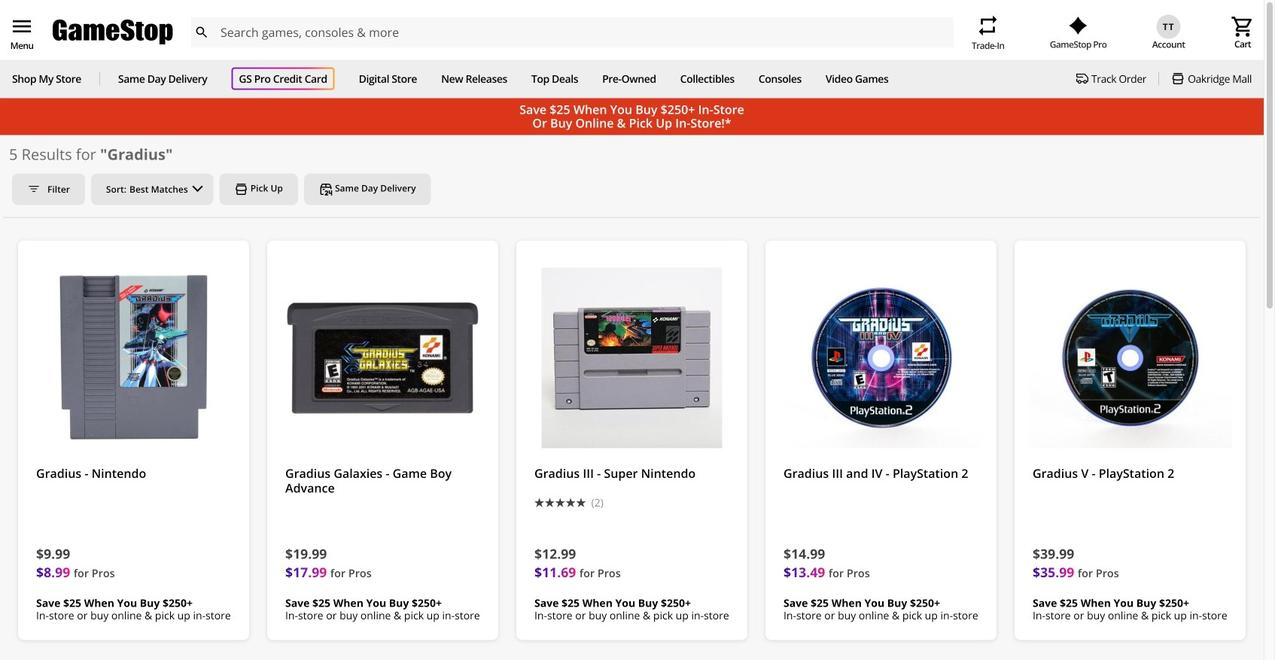 Task type: describe. For each thing, give the bounding box(es) containing it.
gamestop image
[[53, 18, 173, 47]]



Task type: locate. For each thing, give the bounding box(es) containing it.
Search games, consoles & more search field
[[221, 17, 927, 47]]

gamestop pro icon image
[[1069, 17, 1088, 35]]

None search field
[[190, 17, 954, 47]]



Task type: vqa. For each thing, say whether or not it's contained in the screenshot.
GameStop Pro Icon
yes



